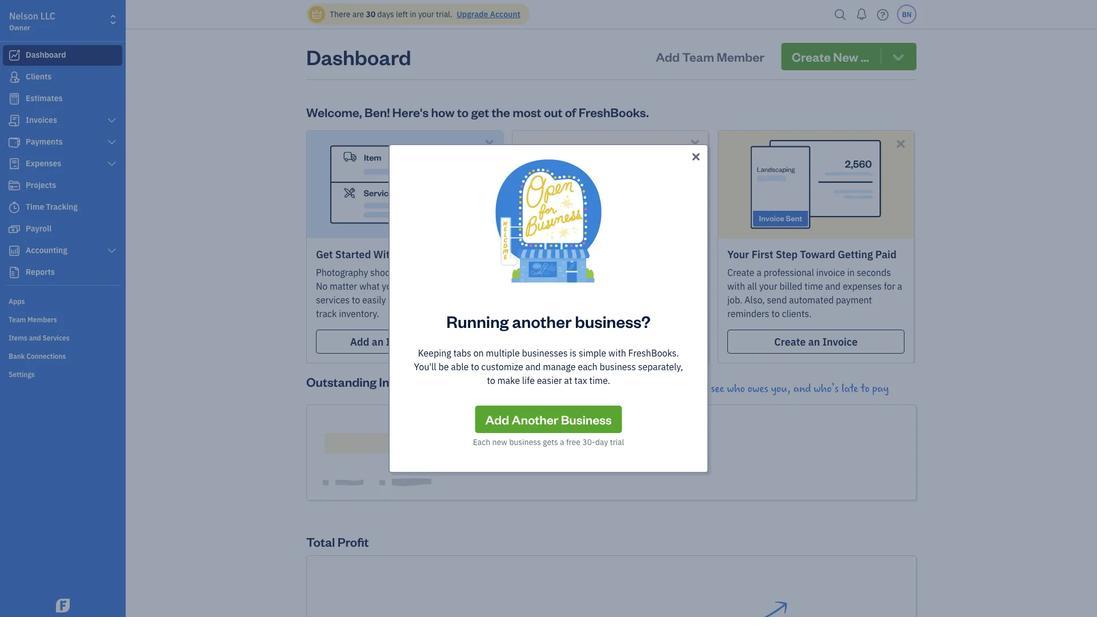 Task type: describe. For each thing, give the bounding box(es) containing it.
your inside "manage your growing client list keep track of invoices and payment for clients, and download client reports with a click of a button."
[[561, 247, 583, 261]]

timer image
[[7, 202, 21, 213]]

expense image
[[7, 158, 21, 170]]

keeping
[[418, 347, 451, 359]]

and inside keeping tabs on multiple businesses is simple with freshbooks. you'll be able to customize and manage each business separately, to make life easier at tax time.
[[526, 361, 541, 373]]

expenses
[[843, 280, 882, 292]]

client inside "manage your growing client list keep track of invoices and payment for clients, and download client reports with a click of a button."
[[628, 247, 656, 261]]

chevron large down image for payment 'image'
[[107, 138, 117, 147]]

your inside your first step toward getting paid create a professional invoice in seconds with all your billed time and expenses for a job. also, send automated payment reminders to clients.
[[759, 280, 778, 292]]

matter
[[330, 280, 357, 292]]

to left pay
[[861, 382, 870, 395]]

at
[[564, 375, 572, 387]]

chevron large down image for invoice icon
[[107, 116, 117, 125]]

owner
[[9, 23, 30, 32]]

reminders
[[728, 308, 769, 320]]

day
[[595, 437, 608, 448]]

project image
[[7, 180, 21, 191]]

an for get started with items and services
[[372, 335, 384, 348]]

service
[[424, 335, 459, 348]]

make
[[498, 375, 520, 387]]

items
[[398, 247, 427, 261]]

1 vertical spatial of
[[568, 267, 576, 279]]

payment inside your first step toward getting paid create a professional invoice in seconds with all your billed time and expenses for a job. also, send automated payment reminders to clients.
[[836, 294, 872, 306]]

search image
[[832, 6, 850, 23]]

profit
[[338, 534, 369, 550]]

here's
[[392, 104, 429, 120]]

simple
[[579, 347, 606, 359]]

free
[[566, 437, 581, 448]]

go to help image
[[874, 6, 892, 23]]

to inside get started with items and services photography shoot? electrician services? no matter what you do, add your items or services to easily include on an invoice or track inventory.
[[352, 294, 360, 306]]

shoot?
[[370, 267, 398, 279]]

services
[[449, 247, 490, 261]]

electrician
[[400, 267, 443, 279]]

see who owes you, and who's late to pay
[[711, 382, 889, 395]]

team
[[682, 48, 714, 65]]

and up button.
[[554, 280, 569, 292]]

chart image
[[7, 245, 21, 257]]

outstanding invoices
[[306, 373, 426, 390]]

a up all
[[757, 267, 762, 279]]

photography
[[316, 267, 368, 279]]

each new business gets a free 30-day trial
[[473, 437, 624, 448]]

see
[[711, 382, 725, 395]]

manage your growing client list keep track of invoices and payment for clients, and download client reports with a click of a button.
[[522, 247, 695, 306]]

an for your first step toward getting paid
[[808, 335, 820, 348]]

easier
[[537, 375, 562, 387]]

items
[[452, 280, 475, 292]]

add for add a client
[[581, 335, 601, 348]]

0 horizontal spatial business
[[509, 437, 541, 448]]

business?
[[575, 310, 651, 332]]

another
[[512, 310, 572, 332]]

client
[[614, 280, 637, 292]]

customize
[[481, 361, 523, 373]]

invoice image
[[7, 115, 21, 126]]

you
[[382, 280, 397, 292]]

a left button.
[[553, 294, 558, 306]]

another
[[512, 411, 559, 428]]

create inside your first step toward getting paid create a professional invoice in seconds with all your billed time and expenses for a job. also, send automated payment reminders to clients.
[[728, 267, 755, 279]]

trial.
[[436, 9, 453, 19]]

new
[[492, 437, 507, 448]]

chevron large down image for expense icon
[[107, 159, 117, 169]]

your first step toward getting paid create a professional invoice in seconds with all your billed time and expenses for a job. also, send automated payment reminders to clients.
[[728, 247, 903, 320]]

get started with items and services photography shoot? electrician services? no matter what you do, add your items or services to easily include on an invoice or track inventory.
[[316, 247, 490, 320]]

professional
[[764, 267, 814, 279]]

time
[[805, 280, 823, 292]]

for inside "manage your growing client list keep track of invoices and payment for clients, and download client reports with a click of a button."
[[669, 267, 681, 279]]

1 vertical spatial create
[[774, 335, 806, 348]]

each
[[473, 437, 491, 448]]

add an item or service link
[[316, 330, 493, 354]]

and inside your first step toward getting paid create a professional invoice in seconds with all your billed time and expenses for a job. also, send automated payment reminders to clients.
[[825, 280, 841, 292]]

a inside dialog
[[560, 437, 564, 448]]

upgrade account link
[[454, 9, 521, 19]]

add another business
[[485, 411, 612, 428]]

main element
[[0, 0, 154, 617]]

trial
[[610, 437, 624, 448]]

billed
[[780, 280, 803, 292]]

0 vertical spatial freshbooks.
[[579, 104, 649, 120]]

nelson llc owner
[[9, 10, 55, 32]]

a down business? at the right bottom of the page
[[603, 335, 609, 348]]

payment image
[[7, 137, 21, 148]]

an inside get started with items and services photography shoot? electrician services? no matter what you do, add your items or services to easily include on an invoice or track inventory.
[[433, 294, 443, 306]]

freshbooks image
[[54, 599, 72, 613]]

welcome,
[[306, 104, 362, 120]]

add for add an item or service
[[350, 335, 369, 348]]

job.
[[728, 294, 743, 306]]

you'll
[[414, 361, 436, 373]]

to left make
[[487, 375, 495, 387]]

include
[[388, 294, 418, 306]]

apps image
[[9, 296, 122, 305]]

businesses
[[522, 347, 568, 359]]

items and services image
[[9, 333, 122, 342]]

download
[[571, 280, 612, 292]]

2 vertical spatial or
[[412, 335, 421, 348]]

your inside get started with items and services photography shoot? electrician services? no matter what you do, add your items or services to easily include on an invoice or track inventory.
[[431, 280, 450, 292]]

get
[[316, 247, 333, 261]]

estimate image
[[7, 93, 21, 105]]

bank connections image
[[9, 351, 122, 360]]

total profit
[[306, 534, 369, 550]]

is
[[570, 347, 577, 359]]

business
[[561, 411, 612, 428]]

and right you,
[[794, 382, 811, 395]]

welcome, ben! here's how to get the most out of freshbooks.
[[306, 104, 649, 120]]

how
[[431, 104, 455, 120]]

invoice
[[823, 335, 858, 348]]

add team member button
[[646, 43, 775, 70]]

track inside get started with items and services photography shoot? electrician services? no matter what you do, add your items or services to easily include on an invoice or track inventory.
[[316, 308, 337, 320]]

add for add another business
[[485, 411, 509, 428]]

report image
[[7, 267, 21, 278]]

your inside your first step toward getting paid create a professional invoice in seconds with all your billed time and expenses for a job. also, send automated payment reminders to clients.
[[728, 247, 749, 261]]

started
[[335, 247, 371, 261]]

and inside get started with items and services photography shoot? electrician services? no matter what you do, add your items or services to easily include on an invoice or track inventory.
[[429, 247, 447, 261]]

time.
[[589, 375, 610, 387]]

create an invoice
[[774, 335, 858, 348]]



Task type: locate. For each thing, give the bounding box(es) containing it.
1 horizontal spatial payment
[[836, 294, 872, 306]]

add
[[656, 48, 680, 65], [350, 335, 369, 348], [581, 335, 601, 348], [485, 411, 509, 428]]

add for add team member
[[656, 48, 680, 65]]

1 horizontal spatial track
[[545, 267, 566, 279]]

there are 30 days left in your trial. upgrade account
[[330, 9, 521, 19]]

dashboard image
[[7, 50, 21, 61]]

add down inventory.
[[350, 335, 369, 348]]

1 horizontal spatial business
[[600, 361, 636, 373]]

your right all
[[759, 280, 778, 292]]

your right add
[[431, 280, 450, 292]]

all
[[747, 280, 757, 292]]

1 horizontal spatial your
[[728, 247, 749, 261]]

and up client
[[613, 267, 629, 279]]

team members image
[[9, 314, 122, 323]]

do,
[[399, 280, 412, 292]]

dismiss image for your first step toward getting paid
[[894, 137, 908, 150]]

and up life
[[526, 361, 541, 373]]

what
[[360, 280, 380, 292]]

with inside your first step toward getting paid create a professional invoice in seconds with all your billed time and expenses for a job. also, send automated payment reminders to clients.
[[728, 280, 745, 292]]

invoice inside your first step toward getting paid create a professional invoice in seconds with all your billed time and expenses for a job. also, send automated payment reminders to clients.
[[816, 267, 845, 279]]

add team member
[[656, 48, 765, 65]]

invoice inside get started with items and services photography shoot? electrician services? no matter what you do, add your items or services to easily include on an invoice or track inventory.
[[445, 294, 474, 306]]

step
[[776, 247, 798, 261]]

separately,
[[638, 361, 683, 373]]

click
[[522, 294, 541, 306]]

0 horizontal spatial on
[[420, 294, 431, 306]]

your
[[561, 247, 583, 261], [728, 247, 749, 261]]

get
[[471, 104, 489, 120]]

0 vertical spatial of
[[565, 104, 576, 120]]

running another business? dialog
[[0, 130, 1097, 487]]

your up invoices
[[561, 247, 583, 261]]

track down services on the top left of the page
[[316, 308, 337, 320]]

are
[[352, 9, 364, 19]]

client left list
[[628, 247, 656, 261]]

0 vertical spatial payment
[[631, 267, 667, 279]]

payment
[[631, 267, 667, 279], [836, 294, 872, 306]]

2 horizontal spatial with
[[728, 280, 745, 292]]

for inside your first step toward getting paid create a professional invoice in seconds with all your billed time and expenses for a job. also, send automated payment reminders to clients.
[[884, 280, 895, 292]]

dashboard
[[306, 43, 411, 70]]

the
[[492, 104, 510, 120]]

services?
[[445, 267, 484, 279]]

with up the job.
[[728, 280, 745, 292]]

2 chevron large down image from the top
[[107, 138, 117, 147]]

of right "click"
[[543, 294, 551, 306]]

chevron large down image for chart icon
[[107, 246, 117, 255]]

create up all
[[728, 267, 755, 279]]

total
[[306, 534, 335, 550]]

automated
[[789, 294, 834, 306]]

0 horizontal spatial dismiss image
[[483, 137, 496, 150]]

days
[[377, 9, 394, 19]]

create an invoice link
[[728, 330, 905, 354]]

reports
[[639, 280, 669, 292]]

account
[[490, 9, 521, 19]]

for down seconds
[[884, 280, 895, 292]]

2 your from the left
[[728, 247, 749, 261]]

0 vertical spatial in
[[410, 9, 416, 19]]

on inside keeping tabs on multiple businesses is simple with freshbooks. you'll be able to customize and manage each business separately, to make life easier at tax time.
[[474, 347, 484, 359]]

nelson
[[9, 10, 38, 22]]

0 vertical spatial track
[[545, 267, 566, 279]]

a left free
[[560, 437, 564, 448]]

0 horizontal spatial track
[[316, 308, 337, 320]]

0 horizontal spatial your
[[561, 247, 583, 261]]

add a client link
[[522, 330, 699, 354]]

1 your from the left
[[561, 247, 583, 261]]

with
[[373, 247, 396, 261]]

your left first
[[728, 247, 749, 261]]

who
[[727, 382, 745, 395]]

easily
[[362, 294, 386, 306]]

0 horizontal spatial for
[[669, 267, 681, 279]]

chevron large down image
[[107, 116, 117, 125], [107, 138, 117, 147]]

2 horizontal spatial an
[[808, 335, 820, 348]]

there
[[330, 9, 351, 19]]

1 horizontal spatial create
[[774, 335, 806, 348]]

1 horizontal spatial an
[[433, 294, 443, 306]]

0 vertical spatial on
[[420, 294, 431, 306]]

button.
[[560, 294, 590, 306]]

business up time.
[[600, 361, 636, 373]]

1 chevron large down image from the top
[[107, 116, 117, 125]]

or up running
[[476, 294, 485, 306]]

multiple
[[486, 347, 520, 359]]

1 vertical spatial on
[[474, 347, 484, 359]]

life
[[522, 375, 535, 387]]

and
[[429, 247, 447, 261], [613, 267, 629, 279], [554, 280, 569, 292], [825, 280, 841, 292], [526, 361, 541, 373], [794, 382, 811, 395]]

settings image
[[9, 369, 122, 378]]

1 horizontal spatial invoice
[[816, 267, 845, 279]]

create down clients.
[[774, 335, 806, 348]]

of right "out"
[[565, 104, 576, 120]]

dismiss image
[[689, 137, 702, 150]]

create
[[728, 267, 755, 279], [774, 335, 806, 348]]

getting
[[838, 247, 873, 261]]

close image
[[690, 150, 702, 163]]

of left invoices
[[568, 267, 576, 279]]

with inside "manage your growing client list keep track of invoices and payment for clients, and download client reports with a click of a button."
[[671, 280, 688, 292]]

services
[[316, 294, 350, 306]]

running
[[447, 310, 509, 332]]

dismiss image for get started with items and services
[[483, 137, 496, 150]]

1 vertical spatial invoice
[[445, 294, 474, 306]]

in inside your first step toward getting paid create a professional invoice in seconds with all your billed time and expenses for a job. also, send automated payment reminders to clients.
[[847, 267, 855, 279]]

on inside get started with items and services photography shoot? electrician services? no matter what you do, add your items or services to easily include on an invoice or track inventory.
[[420, 294, 431, 306]]

a
[[757, 267, 762, 279], [691, 280, 695, 292], [898, 280, 903, 292], [553, 294, 558, 306], [603, 335, 609, 348], [560, 437, 564, 448]]

invoice down items
[[445, 294, 474, 306]]

add another business button
[[475, 406, 622, 433]]

0 vertical spatial business
[[600, 361, 636, 373]]

0 vertical spatial create
[[728, 267, 755, 279]]

1 vertical spatial business
[[509, 437, 541, 448]]

in up expenses
[[847, 267, 855, 279]]

0 horizontal spatial in
[[410, 9, 416, 19]]

0 horizontal spatial create
[[728, 267, 755, 279]]

for down list
[[669, 267, 681, 279]]

in right the left
[[410, 9, 416, 19]]

to down "send"
[[772, 308, 780, 320]]

first
[[752, 247, 774, 261]]

1 chevron large down image from the top
[[107, 159, 117, 169]]

30-
[[582, 437, 595, 448]]

left
[[396, 9, 408, 19]]

track inside "manage your growing client list keep track of invoices and payment for clients, and download client reports with a click of a button."
[[545, 267, 566, 279]]

to left get
[[457, 104, 469, 120]]

track right keep
[[545, 267, 566, 279]]

to up inventory.
[[352, 294, 360, 306]]

clients,
[[522, 280, 551, 292]]

payment up reports
[[631, 267, 667, 279]]

0 horizontal spatial with
[[609, 347, 626, 359]]

an left invoice
[[808, 335, 820, 348]]

0 vertical spatial for
[[669, 267, 681, 279]]

toward
[[800, 247, 836, 261]]

2 vertical spatial of
[[543, 294, 551, 306]]

1 vertical spatial chevron large down image
[[107, 138, 117, 147]]

client down business? at the right bottom of the page
[[611, 335, 639, 348]]

and right the time
[[825, 280, 841, 292]]

with right simple
[[609, 347, 626, 359]]

most
[[513, 104, 541, 120]]

1 vertical spatial client
[[611, 335, 639, 348]]

freshbooks. inside keeping tabs on multiple businesses is simple with freshbooks. you'll be able to customize and manage each business separately, to make life easier at tax time.
[[628, 347, 679, 359]]

add a client
[[581, 335, 639, 348]]

client
[[628, 247, 656, 261], [611, 335, 639, 348]]

running another business?
[[447, 310, 651, 332]]

money image
[[7, 223, 21, 235]]

member
[[717, 48, 765, 65]]

1 vertical spatial for
[[884, 280, 895, 292]]

send
[[767, 294, 787, 306]]

1 dismiss image from the left
[[483, 137, 496, 150]]

invoices
[[578, 267, 611, 279]]

add right is
[[581, 335, 601, 348]]

invoice up the time
[[816, 267, 845, 279]]

upgrade
[[457, 9, 488, 19]]

to right "able"
[[471, 361, 479, 373]]

1 horizontal spatial for
[[884, 280, 895, 292]]

keeping tabs on multiple businesses is simple with freshbooks. you'll be able to customize and manage each business separately, to make life easier at tax time.
[[414, 347, 683, 387]]

to
[[457, 104, 469, 120], [352, 294, 360, 306], [772, 308, 780, 320], [471, 361, 479, 373], [487, 375, 495, 387], [861, 382, 870, 395]]

0 vertical spatial client
[[628, 247, 656, 261]]

1 horizontal spatial in
[[847, 267, 855, 279]]

or right items
[[477, 280, 485, 292]]

0 horizontal spatial an
[[372, 335, 384, 348]]

business inside keeping tabs on multiple businesses is simple with freshbooks. you'll be able to customize and manage each business separately, to make life easier at tax time.
[[600, 361, 636, 373]]

add left team
[[656, 48, 680, 65]]

0 vertical spatial chevron large down image
[[107, 159, 117, 169]]

0 vertical spatial chevron large down image
[[107, 116, 117, 125]]

1 horizontal spatial dismiss image
[[894, 137, 908, 150]]

add up the new
[[485, 411, 509, 428]]

growing
[[586, 247, 626, 261]]

with right reports
[[671, 280, 688, 292]]

your left 'trial.'
[[418, 9, 434, 19]]

and up electrician
[[429, 247, 447, 261]]

client image
[[7, 71, 21, 83]]

add an item or service
[[350, 335, 459, 348]]

who's
[[814, 382, 839, 395]]

paid
[[876, 247, 897, 261]]

invoices
[[379, 373, 426, 390]]

manage
[[543, 361, 576, 373]]

able
[[451, 361, 469, 373]]

business down another on the bottom of the page
[[509, 437, 541, 448]]

0 horizontal spatial payment
[[631, 267, 667, 279]]

dismiss image
[[483, 137, 496, 150], [894, 137, 908, 150]]

0 vertical spatial invoice
[[816, 267, 845, 279]]

1 horizontal spatial with
[[671, 280, 688, 292]]

2 dismiss image from the left
[[894, 137, 908, 150]]

0 horizontal spatial invoice
[[445, 294, 474, 306]]

clients.
[[782, 308, 812, 320]]

0 vertical spatial or
[[477, 280, 485, 292]]

chevron large down image
[[107, 159, 117, 169], [107, 246, 117, 255]]

1 vertical spatial in
[[847, 267, 855, 279]]

for
[[669, 267, 681, 279], [884, 280, 895, 292]]

1 vertical spatial chevron large down image
[[107, 246, 117, 255]]

crown image
[[311, 8, 323, 20]]

1 horizontal spatial on
[[474, 347, 484, 359]]

add inside running another business? dialog
[[485, 411, 509, 428]]

be
[[439, 361, 449, 373]]

payment down expenses
[[836, 294, 872, 306]]

30
[[366, 9, 376, 19]]

on right tabs
[[474, 347, 484, 359]]

2 chevron large down image from the top
[[107, 246, 117, 255]]

also,
[[745, 294, 765, 306]]

you,
[[771, 382, 791, 395]]

or right the item
[[412, 335, 421, 348]]

payment inside "manage your growing client list keep track of invoices and payment for clients, and download client reports with a click of a button."
[[631, 267, 667, 279]]

outstanding
[[306, 373, 377, 390]]

tabs
[[454, 347, 471, 359]]

with inside keeping tabs on multiple businesses is simple with freshbooks. you'll be able to customize and manage each business separately, to make life easier at tax time.
[[609, 347, 626, 359]]

owes
[[748, 382, 769, 395]]

on down add
[[420, 294, 431, 306]]

gets
[[543, 437, 558, 448]]

item
[[386, 335, 409, 348]]

1 vertical spatial track
[[316, 308, 337, 320]]

a right expenses
[[898, 280, 903, 292]]

out
[[544, 104, 563, 120]]

an down electrician
[[433, 294, 443, 306]]

to inside your first step toward getting paid create a professional invoice in seconds with all your billed time and expenses for a job. also, send automated payment reminders to clients.
[[772, 308, 780, 320]]

1 vertical spatial freshbooks.
[[628, 347, 679, 359]]

1 vertical spatial payment
[[836, 294, 872, 306]]

a right reports
[[691, 280, 695, 292]]

1 vertical spatial or
[[476, 294, 485, 306]]

an left the item
[[372, 335, 384, 348]]



Task type: vqa. For each thing, say whether or not it's contained in the screenshot.
2nd / from right
no



